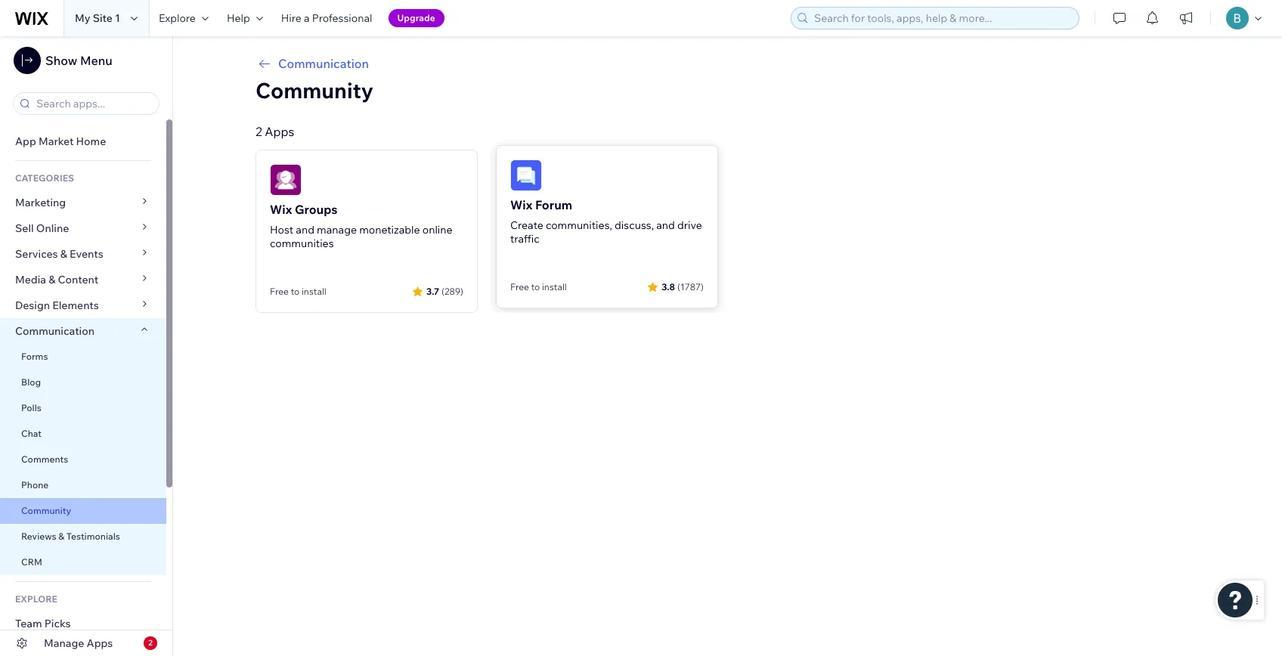 Task type: describe. For each thing, give the bounding box(es) containing it.
1 horizontal spatial community
[[256, 77, 374, 104]]

team picks link
[[0, 611, 166, 636]]

communities
[[270, 237, 334, 250]]

app market home
[[15, 135, 106, 148]]

my site 1
[[75, 11, 120, 25]]

Search apps... field
[[32, 93, 154, 114]]

free to install for forum
[[510, 281, 567, 293]]

1 vertical spatial communication link
[[0, 318, 166, 344]]

sell
[[15, 221, 34, 235]]

marketing
[[15, 196, 66, 209]]

2 for 2
[[148, 638, 153, 648]]

wix for wix forum
[[510, 197, 532, 212]]

my
[[75, 11, 90, 25]]

media & content link
[[0, 267, 166, 293]]

wix groups logo image
[[270, 164, 302, 196]]

community link
[[0, 498, 166, 524]]

help button
[[218, 0, 272, 36]]

community inside 'link'
[[21, 505, 71, 516]]

help
[[227, 11, 250, 25]]

categories
[[15, 172, 74, 184]]

2 apps
[[256, 124, 294, 139]]

wix for wix groups
[[270, 202, 292, 217]]

explore
[[15, 593, 57, 605]]

market
[[39, 135, 74, 148]]

upgrade
[[397, 12, 435, 23]]

menu
[[80, 53, 112, 68]]

discuss,
[[615, 218, 654, 232]]

phone link
[[0, 472, 166, 498]]

1
[[115, 11, 120, 25]]

content
[[58, 273, 98, 286]]

polls link
[[0, 395, 166, 421]]

free for wix groups
[[270, 286, 289, 297]]

online
[[36, 221, 69, 235]]

wix forum logo image
[[510, 160, 542, 191]]

apps for 2 apps
[[265, 124, 294, 139]]

forum
[[535, 197, 572, 212]]

reviews & testimonials
[[21, 531, 120, 542]]

apps for manage apps
[[87, 636, 113, 650]]

groups
[[295, 202, 338, 217]]

comments
[[21, 454, 68, 465]]

team
[[15, 617, 42, 630]]

hire
[[281, 11, 301, 25]]

3.8 (1787)
[[662, 281, 704, 292]]

sell online
[[15, 221, 69, 235]]

1 horizontal spatial communication
[[278, 56, 369, 71]]

1 horizontal spatial communication link
[[256, 54, 1199, 73]]

polls
[[21, 402, 41, 413]]

create
[[510, 218, 543, 232]]

and inside "wix forum create communities, discuss, and drive traffic"
[[656, 218, 675, 232]]

show menu
[[45, 53, 112, 68]]

monetizable
[[359, 223, 420, 237]]

services & events link
[[0, 241, 166, 267]]

& for events
[[60, 247, 67, 261]]

elements
[[52, 299, 99, 312]]

explore
[[159, 11, 196, 25]]

chat link
[[0, 421, 166, 447]]

reviews & testimonials link
[[0, 524, 166, 550]]

forms
[[21, 351, 48, 362]]

crm link
[[0, 550, 166, 575]]

communities,
[[546, 218, 612, 232]]

upgrade button
[[388, 9, 444, 27]]

& for testimonials
[[58, 531, 64, 542]]

to for forum
[[531, 281, 540, 293]]

free for wix forum
[[510, 281, 529, 293]]



Task type: vqa. For each thing, say whether or not it's contained in the screenshot.
right with
no



Task type: locate. For each thing, give the bounding box(es) containing it.
apps inside sidebar element
[[87, 636, 113, 650]]

free down traffic
[[510, 281, 529, 293]]

community
[[256, 77, 374, 104], [21, 505, 71, 516]]

& inside reviews & testimonials link
[[58, 531, 64, 542]]

1 vertical spatial community
[[21, 505, 71, 516]]

apps right manage
[[87, 636, 113, 650]]

2 vertical spatial &
[[58, 531, 64, 542]]

media & content
[[15, 273, 98, 286]]

wix up create
[[510, 197, 532, 212]]

online
[[422, 223, 453, 237]]

0 horizontal spatial communication
[[15, 324, 97, 338]]

free to install for groups
[[270, 286, 326, 297]]

2 inside sidebar element
[[148, 638, 153, 648]]

and down groups
[[296, 223, 314, 237]]

wix inside "wix forum create communities, discuss, and drive traffic"
[[510, 197, 532, 212]]

3.8
[[662, 281, 675, 292]]

to down communities
[[291, 286, 300, 297]]

manage
[[44, 636, 84, 650]]

1 horizontal spatial wix
[[510, 197, 532, 212]]

free
[[510, 281, 529, 293], [270, 286, 289, 297]]

1 vertical spatial &
[[48, 273, 55, 286]]

media
[[15, 273, 46, 286]]

sell online link
[[0, 215, 166, 241]]

traffic
[[510, 232, 540, 246]]

wix forum create communities, discuss, and drive traffic
[[510, 197, 702, 246]]

0 vertical spatial apps
[[265, 124, 294, 139]]

host
[[270, 223, 293, 237]]

& right the media on the top of the page
[[48, 273, 55, 286]]

phone
[[21, 479, 49, 491]]

wix
[[510, 197, 532, 212], [270, 202, 292, 217]]

picks
[[44, 617, 71, 630]]

drive
[[677, 218, 702, 232]]

0 horizontal spatial apps
[[87, 636, 113, 650]]

to for groups
[[291, 286, 300, 297]]

events
[[70, 247, 103, 261]]

app
[[15, 135, 36, 148]]

1 horizontal spatial free to install
[[510, 281, 567, 293]]

services & events
[[15, 247, 103, 261]]

1 horizontal spatial install
[[542, 281, 567, 293]]

0 horizontal spatial communication link
[[0, 318, 166, 344]]

& right the reviews
[[58, 531, 64, 542]]

comments link
[[0, 447, 166, 472]]

and left 'drive'
[[656, 218, 675, 232]]

& inside media & content link
[[48, 273, 55, 286]]

0 vertical spatial communication
[[278, 56, 369, 71]]

1 vertical spatial 2
[[148, 638, 153, 648]]

testimonials
[[66, 531, 120, 542]]

0 horizontal spatial free
[[270, 286, 289, 297]]

sidebar element
[[0, 36, 173, 656]]

and
[[656, 218, 675, 232], [296, 223, 314, 237]]

(289)
[[441, 285, 463, 297]]

1 horizontal spatial free
[[510, 281, 529, 293]]

0 vertical spatial community
[[256, 77, 374, 104]]

0 horizontal spatial to
[[291, 286, 300, 297]]

0 horizontal spatial 2
[[148, 638, 153, 648]]

1 horizontal spatial to
[[531, 281, 540, 293]]

1 horizontal spatial apps
[[265, 124, 294, 139]]

&
[[60, 247, 67, 261], [48, 273, 55, 286], [58, 531, 64, 542]]

home
[[76, 135, 106, 148]]

show
[[45, 53, 77, 68]]

0 horizontal spatial wix
[[270, 202, 292, 217]]

services
[[15, 247, 58, 261]]

to down traffic
[[531, 281, 540, 293]]

& left events
[[60, 247, 67, 261]]

communication down design elements
[[15, 324, 97, 338]]

(1787)
[[677, 281, 704, 292]]

blog link
[[0, 370, 166, 395]]

manage
[[317, 223, 357, 237]]

communication down hire a professional
[[278, 56, 369, 71]]

wix inside wix groups host and manage monetizable online communities
[[270, 202, 292, 217]]

wix up 'host' at the top
[[270, 202, 292, 217]]

manage apps
[[44, 636, 113, 650]]

install down communities
[[302, 286, 326, 297]]

free to install down communities
[[270, 286, 326, 297]]

0 horizontal spatial community
[[21, 505, 71, 516]]

to
[[531, 281, 540, 293], [291, 286, 300, 297]]

install for forum
[[542, 281, 567, 293]]

blog
[[21, 376, 41, 388]]

0 horizontal spatial free to install
[[270, 286, 326, 297]]

communication link
[[256, 54, 1199, 73], [0, 318, 166, 344]]

design elements link
[[0, 293, 166, 318]]

free to install
[[510, 281, 567, 293], [270, 286, 326, 297]]

community up 2 apps
[[256, 77, 374, 104]]

0 horizontal spatial install
[[302, 286, 326, 297]]

community up the reviews
[[21, 505, 71, 516]]

0 vertical spatial 2
[[256, 124, 262, 139]]

apps up 'wix groups logo' on the left top of page
[[265, 124, 294, 139]]

a
[[304, 11, 310, 25]]

professional
[[312, 11, 372, 25]]

crm
[[21, 556, 42, 568]]

& for content
[[48, 273, 55, 286]]

team picks
[[15, 617, 71, 630]]

wix groups host and manage monetizable online communities
[[270, 202, 453, 250]]

3.7
[[426, 285, 439, 297]]

free down communities
[[270, 286, 289, 297]]

forms link
[[0, 344, 166, 370]]

install down communities,
[[542, 281, 567, 293]]

0 vertical spatial &
[[60, 247, 67, 261]]

app market home link
[[0, 129, 166, 154]]

& inside services & events link
[[60, 247, 67, 261]]

hire a professional link
[[272, 0, 381, 36]]

reviews
[[21, 531, 56, 542]]

1 horizontal spatial and
[[656, 218, 675, 232]]

communication inside sidebar element
[[15, 324, 97, 338]]

hire a professional
[[281, 11, 372, 25]]

site
[[93, 11, 113, 25]]

1 vertical spatial apps
[[87, 636, 113, 650]]

communication
[[278, 56, 369, 71], [15, 324, 97, 338]]

show menu button
[[14, 47, 112, 74]]

2
[[256, 124, 262, 139], [148, 638, 153, 648]]

chat
[[21, 428, 42, 439]]

design elements
[[15, 299, 99, 312]]

0 vertical spatial communication link
[[256, 54, 1199, 73]]

install for groups
[[302, 286, 326, 297]]

3.7 (289)
[[426, 285, 463, 297]]

and inside wix groups host and manage monetizable online communities
[[296, 223, 314, 237]]

2 for 2 apps
[[256, 124, 262, 139]]

apps
[[265, 124, 294, 139], [87, 636, 113, 650]]

free to install down traffic
[[510, 281, 567, 293]]

1 horizontal spatial 2
[[256, 124, 262, 139]]

1 vertical spatial communication
[[15, 324, 97, 338]]

Search for tools, apps, help & more... field
[[810, 8, 1074, 29]]

marketing link
[[0, 190, 166, 215]]

0 horizontal spatial and
[[296, 223, 314, 237]]

install
[[542, 281, 567, 293], [302, 286, 326, 297]]

design
[[15, 299, 50, 312]]



